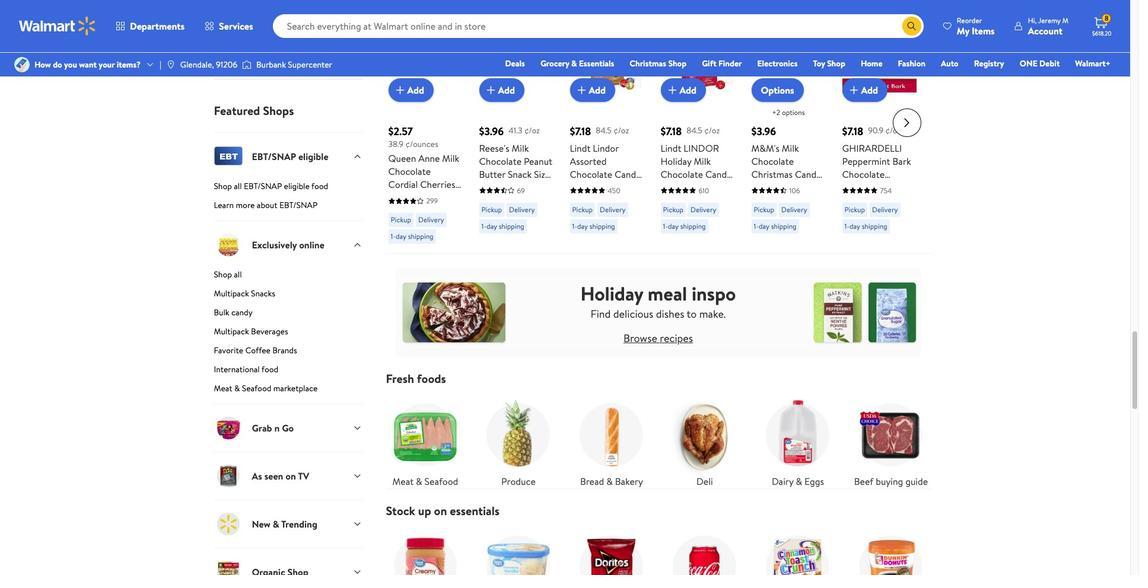 Task type: vqa. For each thing, say whether or not it's contained in the screenshot.
SELL
no



Task type: locate. For each thing, give the bounding box(es) containing it.
6.6
[[389, 191, 401, 204]]

84.5 up lindor
[[687, 125, 703, 137]]

fresh
[[386, 371, 414, 387]]

seafood for meat & seafood
[[425, 476, 459, 489]]

 image for how do you want your items?
[[14, 57, 30, 72]]

1 vertical spatial eligible
[[284, 181, 310, 193]]

2 add to cart image from the left
[[484, 83, 498, 97]]

m&m's milk chocolate christmas candy - 10 oz bag image
[[752, 18, 826, 92]]

0 horizontal spatial christmas
[[503, 181, 544, 194]]

2 ¢/oz from the left
[[614, 125, 630, 137]]

electronics
[[758, 58, 798, 69]]

+2
[[773, 107, 781, 117]]

& left eggs
[[796, 476, 803, 489]]

candy inside $7.18 84.5 ¢/oz lindt lindor assorted chocolate candy truffles, 8.5 oz. bag
[[615, 168, 641, 181]]

day for lindt lindor holiday milk chocolate candy truffles, 8.5 oz. bag
[[669, 221, 679, 231]]

gift finder
[[702, 58, 743, 69]]

2 horizontal spatial christmas
[[752, 168, 793, 181]]

oz inside "$2.57 38.9 ¢/ounces queen anne milk chocolate cordial cherries, 6.6 oz box, 10 pieces"
[[403, 191, 412, 204]]

on inside dropdown button
[[286, 470, 296, 483]]

0 horizontal spatial 8.5
[[606, 181, 618, 194]]

2 multipack from the top
[[214, 326, 249, 338]]

8.5 down "assorted"
[[606, 181, 618, 194]]

pickup for reese's milk chocolate peanut butter snack size trees christmas candy, bag 9.6 oz
[[482, 205, 502, 215]]

chocolate inside $7.18 84.5 ¢/oz lindt lindor holiday milk chocolate candy truffles, 8.5 oz. bag
[[661, 168, 704, 181]]

add down deals
[[498, 83, 515, 97]]

84.5
[[596, 125, 612, 137], [687, 125, 703, 137]]

hi,
[[1029, 15, 1037, 25]]

on for tv
[[286, 470, 296, 483]]

0 vertical spatial all
[[234, 181, 242, 193]]

1 multipack from the top
[[214, 288, 249, 300]]

truffles, left the 610
[[661, 181, 694, 194]]

truffles,
[[570, 181, 604, 194], [661, 181, 694, 194]]

want
[[79, 59, 97, 71]]

lindor
[[593, 142, 619, 155]]

5 product group from the left
[[752, 0, 826, 249]]

toy
[[814, 58, 826, 69]]

list containing meat & seafood
[[379, 387, 938, 489]]

shop inside christmas shop link
[[669, 58, 687, 69]]

registry
[[975, 58, 1005, 69]]

6 product group from the left
[[843, 0, 917, 249]]

$3.96 inside the $3.96 m&m's milk chocolate christmas candy - 10 oz bag
[[752, 124, 777, 139]]

seller up ghirardelli peppermint bark chocolate squares, 7.9 oz bag image
[[863, 1, 880, 11]]

jeremy
[[1039, 15, 1061, 25]]

bag right -
[[780, 181, 796, 194]]

¢/oz right 41.3
[[525, 125, 540, 137]]

rollbacks
[[252, 27, 291, 40]]

holiday inside $7.18 84.5 ¢/oz lindt lindor holiday milk chocolate candy truffles, 8.5 oz. bag
[[661, 155, 692, 168]]

1-day shipping for lindt lindor holiday milk chocolate candy truffles, 8.5 oz. bag
[[664, 221, 706, 231]]

grocery
[[541, 58, 570, 69]]

chocolate down ghirardelli
[[843, 168, 885, 181]]

lindt inside $7.18 84.5 ¢/oz lindt lindor holiday milk chocolate candy truffles, 8.5 oz. bag
[[661, 142, 682, 155]]

91206
[[216, 59, 238, 71]]

2 horizontal spatial  image
[[242, 59, 252, 71]]

add for lindor
[[589, 83, 606, 97]]

90.9
[[869, 125, 884, 137]]

¢/oz right 90.9
[[886, 125, 902, 137]]

chocolate
[[479, 155, 522, 168], [752, 155, 794, 168], [389, 165, 431, 178], [570, 168, 613, 181], [661, 168, 704, 181], [843, 168, 885, 181]]

shop inside shop all link
[[214, 269, 232, 281]]

1 product group from the left
[[389, 0, 463, 249]]

milk right the m&m's
[[782, 142, 800, 155]]

2 horizontal spatial $7.18
[[843, 124, 864, 139]]

seafood up the stock up on essentials
[[425, 476, 459, 489]]

1 add button from the left
[[389, 78, 434, 102]]

ebt/snap up learn more about ebt/snap
[[244, 181, 282, 193]]

¢/oz inside '$7.18 90.9 ¢/oz ghirardelli peppermint bark chocolate squares, 7.9 oz bag'
[[886, 125, 902, 137]]

0 horizontal spatial add to cart image
[[575, 83, 589, 97]]

add button down essentials
[[570, 78, 616, 102]]

$7.18 inside $7.18 84.5 ¢/oz lindt lindor assorted chocolate candy truffles, 8.5 oz. bag
[[570, 124, 592, 139]]

oz right -
[[769, 181, 778, 194]]

1 horizontal spatial add to cart image
[[848, 83, 862, 97]]

 image left how
[[14, 57, 30, 72]]

1 horizontal spatial holiday
[[661, 155, 692, 168]]

cherries,
[[420, 178, 458, 191]]

shipping down 106
[[772, 221, 797, 231]]

1 vertical spatial holiday
[[581, 281, 644, 307]]

learn
[[214, 200, 234, 212]]

0 vertical spatial holiday
[[661, 155, 692, 168]]

0 horizontal spatial $7.18
[[570, 124, 592, 139]]

lindt inside $7.18 84.5 ¢/oz lindt lindor assorted chocolate candy truffles, 8.5 oz. bag
[[570, 142, 591, 155]]

& for dairy & eggs
[[796, 476, 803, 489]]

browse recipes
[[624, 331, 694, 346]]

3 add button from the left
[[570, 78, 616, 102]]

1 horizontal spatial $3.96
[[752, 124, 777, 139]]

on right up
[[434, 504, 447, 520]]

0 vertical spatial food
[[312, 181, 328, 193]]

delivery down 106
[[782, 205, 808, 215]]

ebt/snap inside dropdown button
[[252, 150, 296, 163]]

add up $2.57
[[408, 83, 425, 97]]

best
[[393, 1, 407, 11], [484, 1, 498, 11], [757, 1, 770, 11], [848, 1, 861, 11]]

shipping for queen anne milk chocolate cordial cherries, 6.6 oz box, 10 pieces
[[408, 232, 434, 242]]

product group
[[389, 0, 463, 249], [479, 0, 554, 249], [570, 0, 645, 249], [661, 0, 735, 249], [752, 0, 826, 249], [843, 0, 917, 249]]

2 add to cart image from the left
[[848, 83, 862, 97]]

electronics link
[[753, 57, 804, 70]]

best seller up m&m's milk chocolate christmas candy - 10 oz bag image
[[757, 1, 789, 11]]

add button for anne
[[389, 78, 434, 102]]

2 add button from the left
[[479, 78, 525, 102]]

2 candy from the left
[[706, 168, 732, 181]]

oz inside $3.96 41.3 ¢/oz reese's milk chocolate peanut butter snack size trees christmas candy, bag 9.6 oz
[[542, 194, 551, 207]]

1 vertical spatial list
[[379, 519, 938, 576]]

trees
[[479, 181, 501, 194]]

shop left gift
[[669, 58, 687, 69]]

lindt for lindt lindor holiday milk chocolate candy truffles, 8.5 oz. bag
[[661, 142, 682, 155]]

¢/oz for milk
[[525, 125, 540, 137]]

best seller for reese's milk chocolate peanut butter snack size trees christmas candy, bag 9.6 oz
[[484, 1, 516, 11]]

0 horizontal spatial 10
[[435, 191, 444, 204]]

candy inside the $3.96 m&m's milk chocolate christmas candy - 10 oz bag
[[796, 168, 822, 181]]

3 candy from the left
[[796, 168, 822, 181]]

2 lindt from the left
[[661, 142, 682, 155]]

0 vertical spatial on
[[286, 470, 296, 483]]

8.5
[[606, 181, 618, 194], [697, 181, 709, 194]]

cordial
[[389, 178, 418, 191]]

0 horizontal spatial on
[[286, 470, 296, 483]]

grab
[[252, 422, 272, 435]]

search icon image
[[908, 21, 917, 31]]

add to cart image down the grocery & essentials link
[[575, 83, 589, 97]]

1 horizontal spatial seafood
[[425, 476, 459, 489]]

1 all from the top
[[234, 181, 242, 193]]

add to cart image down home
[[848, 83, 862, 97]]

bag inside the $3.96 m&m's milk chocolate christmas candy - 10 oz bag
[[780, 181, 796, 194]]

fresh foods
[[386, 371, 446, 387]]

1 vertical spatial on
[[434, 504, 447, 520]]

0 vertical spatial seafood
[[242, 383, 272, 395]]

delivery down the 610
[[691, 205, 717, 215]]

meat down international
[[214, 383, 233, 395]]

& inside "dropdown button"
[[273, 518, 279, 531]]

eggs
[[805, 476, 825, 489]]

3 ¢/oz from the left
[[705, 125, 720, 137]]

$3.96 inside $3.96 41.3 ¢/oz reese's milk chocolate peanut butter snack size trees christmas candy, bag 9.6 oz
[[479, 124, 504, 139]]

add to cart image up reese's
[[484, 83, 498, 97]]

2 horizontal spatial add to cart image
[[666, 83, 680, 97]]

$3.96 up reese's
[[479, 124, 504, 139]]

0 vertical spatial multipack
[[214, 288, 249, 300]]

$7.18 inside '$7.18 90.9 ¢/oz ghirardelli peppermint bark chocolate squares, 7.9 oz bag'
[[843, 124, 864, 139]]

multipack up bulk candy
[[214, 288, 249, 300]]

¢/oz up lindor on the right of the page
[[614, 125, 630, 137]]

4 seller from the left
[[863, 1, 880, 11]]

shipping down the 450
[[590, 221, 616, 231]]

best for $3.96
[[757, 1, 770, 11]]

as seen on tv button
[[214, 453, 362, 501]]

best seller up reese's milk chocolate peanut butter snack size trees christmas candy, bag 9.6 oz 'image'
[[484, 1, 516, 11]]

1-day shipping down candy,
[[482, 221, 525, 231]]

bread
[[581, 476, 605, 489]]

day
[[487, 221, 497, 231], [578, 221, 588, 231], [669, 221, 679, 231], [759, 221, 770, 231], [850, 221, 861, 231], [396, 232, 407, 242]]

seller up queen anne milk chocolate cordial cherries, 6.6 oz box, 10 pieces image
[[409, 1, 425, 11]]

add down essentials
[[589, 83, 606, 97]]

¢/oz inside $7.18 84.5 ¢/oz lindt lindor assorted chocolate candy truffles, 8.5 oz. bag
[[614, 125, 630, 137]]

oz. inside $7.18 84.5 ¢/oz lindt lindor holiday milk chocolate candy truffles, 8.5 oz. bag
[[711, 181, 722, 194]]

walmart image
[[19, 17, 96, 36]]

84.5 inside $7.18 84.5 ¢/oz lindt lindor assorted chocolate candy truffles, 8.5 oz. bag
[[596, 125, 612, 137]]

best up reese's milk chocolate peanut butter snack size trees christmas candy, bag 9.6 oz 'image'
[[484, 1, 498, 11]]

2 horizontal spatial candy
[[796, 168, 822, 181]]

0 horizontal spatial truffles,
[[570, 181, 604, 194]]

0 vertical spatial meat
[[214, 383, 233, 395]]

0 horizontal spatial holiday
[[581, 281, 644, 307]]

best up m&m's milk chocolate christmas candy - 10 oz bag image
[[757, 1, 770, 11]]

 image right 91206
[[242, 59, 252, 71]]

1 best seller from the left
[[393, 1, 425, 11]]

1 horizontal spatial add to cart image
[[484, 83, 498, 97]]

all
[[234, 181, 242, 193], [234, 269, 242, 281]]

shop up learn on the top left of page
[[214, 181, 232, 193]]

meat for meat & seafood
[[393, 476, 414, 489]]

&
[[572, 58, 577, 69], [235, 383, 240, 395], [416, 476, 423, 489], [607, 476, 613, 489], [796, 476, 803, 489], [273, 518, 279, 531]]

best for queen anne milk chocolate cordial cherries, 6.6 oz box, 10 pieces
[[393, 1, 407, 11]]

& for meat & seafood marketplace
[[235, 383, 240, 395]]

1 $7.18 from the left
[[570, 124, 592, 139]]

3 add to cart image from the left
[[666, 83, 680, 97]]

1 vertical spatial meat
[[393, 476, 414, 489]]

bag inside $7.18 84.5 ¢/oz lindt lindor holiday milk chocolate candy truffles, 8.5 oz. bag
[[661, 194, 677, 207]]

1 84.5 from the left
[[596, 125, 612, 137]]

chocolate inside $3.96 41.3 ¢/oz reese's milk chocolate peanut butter snack size trees christmas candy, bag 9.6 oz
[[479, 155, 522, 168]]

ebt/snap down shop all ebt/snap eligible food link
[[280, 200, 318, 212]]

1 horizontal spatial truffles,
[[661, 181, 694, 194]]

1 add from the left
[[408, 83, 425, 97]]

shipping down the 610
[[681, 221, 706, 231]]

2 best from the left
[[484, 1, 498, 11]]

1-day shipping down the 450
[[573, 221, 616, 231]]

lindt lindor holiday milk chocolate candy truffles, 8.5 oz. bag image
[[661, 18, 735, 92]]

chocolate up trees
[[479, 155, 522, 168]]

registry link
[[969, 57, 1010, 70]]

best up queen anne milk chocolate cordial cherries, 6.6 oz box, 10 pieces image
[[393, 1, 407, 11]]

day for reese's milk chocolate peanut butter snack size trees christmas candy, bag 9.6 oz
[[487, 221, 497, 231]]

2 list from the top
[[379, 519, 938, 576]]

seller up m&m's milk chocolate christmas candy - 10 oz bag image
[[772, 1, 789, 11]]

browse
[[624, 331, 658, 346]]

84.5 inside $7.18 84.5 ¢/oz lindt lindor holiday milk chocolate candy truffles, 8.5 oz. bag
[[687, 125, 703, 137]]

day for lindt lindor assorted chocolate candy truffles, 8.5 oz. bag
[[578, 221, 588, 231]]

1 horizontal spatial 10
[[758, 181, 767, 194]]

4 ¢/oz from the left
[[886, 125, 902, 137]]

1-day shipping down the 610
[[664, 221, 706, 231]]

0 horizontal spatial  image
[[14, 57, 30, 72]]

delivery down 69
[[509, 205, 535, 215]]

1 lindt from the left
[[570, 142, 591, 155]]

chocolate up 'box,'
[[389, 165, 431, 178]]

2 84.5 from the left
[[687, 125, 703, 137]]

1 candy from the left
[[615, 168, 641, 181]]

¢/oz up lindor
[[705, 125, 720, 137]]

0 horizontal spatial meat
[[214, 383, 233, 395]]

$7.18 inside $7.18 84.5 ¢/oz lindt lindor holiday milk chocolate candy truffles, 8.5 oz. bag
[[661, 124, 682, 139]]

¢/oz for peppermint
[[886, 125, 902, 137]]

meat & seafood marketplace
[[214, 383, 318, 395]]

how do you want your items?
[[34, 59, 141, 71]]

delivery for reese's milk chocolate peanut butter snack size trees christmas candy, bag 9.6 oz
[[509, 205, 535, 215]]

food
[[312, 181, 328, 193], [262, 364, 279, 376]]

0 vertical spatial eligible
[[299, 150, 329, 163]]

shop left all
[[214, 58, 232, 70]]

ebt/snap up shop all ebt/snap eligible food
[[252, 150, 296, 163]]

1- for queen anne milk chocolate cordial cherries, 6.6 oz box, 10 pieces
[[391, 232, 396, 242]]

do
[[53, 59, 62, 71]]

multipack snacks link
[[214, 288, 362, 305]]

1 best from the left
[[393, 1, 407, 11]]

seller up reese's milk chocolate peanut butter snack size trees christmas candy, bag 9.6 oz 'image'
[[500, 1, 516, 11]]

0 vertical spatial ebt/snap
[[252, 150, 296, 163]]

add button for lindor
[[570, 78, 616, 102]]

2 8.5 from the left
[[697, 181, 709, 194]]

10 inside the $3.96 m&m's milk chocolate christmas candy - 10 oz bag
[[758, 181, 767, 194]]

1 ¢/oz from the left
[[525, 125, 540, 137]]

3 product group from the left
[[570, 0, 645, 249]]

add down home link
[[862, 83, 879, 97]]

1 horizontal spatial oz.
[[711, 181, 722, 194]]

$3.96
[[479, 124, 504, 139], [752, 124, 777, 139]]

3 seller from the left
[[772, 1, 789, 11]]

shipping down candy,
[[499, 221, 525, 231]]

deli
[[697, 476, 714, 489]]

0 horizontal spatial add to cart image
[[393, 83, 408, 97]]

1 horizontal spatial $7.18
[[661, 124, 682, 139]]

bag left 7.9
[[843, 194, 858, 207]]

chocolate inside "$2.57 38.9 ¢/ounces queen anne milk chocolate cordial cherries, 6.6 oz box, 10 pieces"
[[389, 165, 431, 178]]

10 right -
[[758, 181, 767, 194]]

3 add from the left
[[589, 83, 606, 97]]

add to cart image up $2.57
[[393, 83, 408, 97]]

2 best seller from the left
[[484, 1, 516, 11]]

2 add from the left
[[498, 83, 515, 97]]

1 horizontal spatial candy
[[706, 168, 732, 181]]

& right new
[[273, 518, 279, 531]]

1 seller from the left
[[409, 1, 425, 11]]

1 vertical spatial all
[[234, 269, 242, 281]]

1 vertical spatial multipack
[[214, 326, 249, 338]]

1 truffles, from the left
[[570, 181, 604, 194]]

squares,
[[843, 181, 877, 194]]

lindor
[[684, 142, 720, 155]]

shop inside shop all ebt/snap eligible food link
[[214, 181, 232, 193]]

all for exclusively online
[[234, 269, 242, 281]]

best seller for $3.96
[[757, 1, 789, 11]]

& up up
[[416, 476, 423, 489]]

beef
[[855, 476, 874, 489]]

2 truffles, from the left
[[661, 181, 694, 194]]

0 vertical spatial list
[[379, 387, 938, 489]]

candy up the 610
[[706, 168, 732, 181]]

add button
[[389, 78, 434, 102], [479, 78, 525, 102], [570, 78, 616, 102], [661, 78, 707, 102], [843, 78, 888, 102]]

¢/ounces
[[406, 138, 439, 150]]

shop inside shop all link
[[214, 58, 232, 70]]

one
[[1020, 58, 1038, 69]]

christmas inside the $3.96 m&m's milk chocolate christmas candy - 10 oz bag
[[752, 168, 793, 181]]

shop up multipack snacks
[[214, 269, 232, 281]]

debit
[[1040, 58, 1061, 69]]

best seller up ghirardelli peppermint bark chocolate squares, 7.9 oz bag image
[[848, 1, 880, 11]]

eligible
[[299, 150, 329, 163], [284, 181, 310, 193]]

0 horizontal spatial oz.
[[621, 181, 632, 194]]

bag left the 610
[[661, 194, 677, 207]]

seller for reese's milk chocolate peanut butter snack size trees christmas candy, bag 9.6 oz
[[500, 1, 516, 11]]

 image right |
[[166, 60, 176, 69]]

1 horizontal spatial on
[[434, 504, 447, 520]]

meat
[[214, 383, 233, 395], [393, 476, 414, 489]]

add button for lindor
[[661, 78, 707, 102]]

lindt left lindor on the right of the page
[[570, 142, 591, 155]]

$7.18
[[570, 124, 592, 139], [661, 124, 682, 139], [843, 124, 864, 139]]

1-day shipping down pieces
[[391, 232, 434, 242]]

add to cart image
[[575, 83, 589, 97], [848, 83, 862, 97]]

burbank supercenter
[[257, 59, 333, 71]]

& right grocery
[[572, 58, 577, 69]]

1 8.5 from the left
[[606, 181, 618, 194]]

oz right 7.9
[[892, 181, 902, 194]]

10 right 'box,'
[[435, 191, 444, 204]]

shipping down pieces
[[408, 232, 434, 242]]

2 $7.18 from the left
[[661, 124, 682, 139]]

Search search field
[[273, 14, 924, 38]]

84.5 up lindor on the right of the page
[[596, 125, 612, 137]]

food up meat & seafood marketplace
[[262, 364, 279, 376]]

¢/oz inside $7.18 84.5 ¢/oz lindt lindor holiday milk chocolate candy truffles, 8.5 oz. bag
[[705, 125, 720, 137]]

1 horizontal spatial  image
[[166, 60, 176, 69]]

0 horizontal spatial seafood
[[242, 383, 272, 395]]

christmas
[[630, 58, 667, 69], [752, 168, 793, 181], [503, 181, 544, 194]]

1 oz. from the left
[[621, 181, 632, 194]]

list
[[379, 387, 938, 489], [379, 519, 938, 576]]

4 add button from the left
[[661, 78, 707, 102]]

shipping for lindt lindor holiday milk chocolate candy truffles, 8.5 oz. bag
[[681, 221, 706, 231]]

best seller for queen anne milk chocolate cordial cherries, 6.6 oz box, 10 pieces
[[393, 1, 425, 11]]

add to cart image for delivery
[[575, 83, 589, 97]]

1 vertical spatial ebt/snap
[[244, 181, 282, 193]]

add down christmas shop
[[680, 83, 697, 97]]

milk right anne
[[443, 152, 460, 165]]

food up learn more about ebt/snap link
[[312, 181, 328, 193]]

4 add from the left
[[680, 83, 697, 97]]

more
[[236, 200, 255, 212]]

oz
[[769, 181, 778, 194], [892, 181, 902, 194], [403, 191, 412, 204], [542, 194, 551, 207]]

candy
[[232, 307, 253, 319]]

m&m's
[[752, 142, 780, 155]]

1 horizontal spatial 8.5
[[697, 181, 709, 194]]

1 add to cart image from the left
[[575, 83, 589, 97]]

3 $7.18 from the left
[[843, 124, 864, 139]]

5 add button from the left
[[843, 78, 888, 102]]

 image
[[14, 57, 30, 72], [242, 59, 252, 71], [166, 60, 176, 69]]

grab n go
[[252, 422, 294, 435]]

all up more
[[234, 181, 242, 193]]

chocolate up -
[[752, 155, 794, 168]]

oz inside '$7.18 90.9 ¢/oz ghirardelli peppermint bark chocolate squares, 7.9 oz bag'
[[892, 181, 902, 194]]

& down international
[[235, 383, 240, 395]]

add button down christmas shop
[[661, 78, 707, 102]]

milk down 41.3
[[512, 142, 529, 155]]

fashion link
[[893, 57, 932, 70]]

meat up stock
[[393, 476, 414, 489]]

1 horizontal spatial 84.5
[[687, 125, 703, 137]]

all up multipack snacks
[[234, 269, 242, 281]]

add to cart image down christmas shop
[[666, 83, 680, 97]]

0 horizontal spatial candy
[[615, 168, 641, 181]]

& right bread
[[607, 476, 613, 489]]

truffles, down "assorted"
[[570, 181, 604, 194]]

1 horizontal spatial meat
[[393, 476, 414, 489]]

oz. inside $7.18 84.5 ¢/oz lindt lindor assorted chocolate candy truffles, 8.5 oz. bag
[[621, 181, 632, 194]]

favorite coffee brands link
[[214, 345, 362, 362]]

delivery for lindt lindor assorted chocolate candy truffles, 8.5 oz. bag
[[600, 205, 626, 215]]

3 best seller from the left
[[757, 1, 789, 11]]

$3.96 up the m&m's
[[752, 124, 777, 139]]

¢/oz inside $3.96 41.3 ¢/oz reese's milk chocolate peanut butter snack size trees christmas candy, bag 9.6 oz
[[525, 125, 540, 137]]

3 best from the left
[[757, 1, 770, 11]]

1 add to cart image from the left
[[393, 83, 408, 97]]

delivery down the 450
[[600, 205, 626, 215]]

2 oz. from the left
[[711, 181, 722, 194]]

departments
[[130, 20, 185, 33]]

0 horizontal spatial $3.96
[[479, 124, 504, 139]]

milk inside $7.18 84.5 ¢/oz lindt lindor holiday milk chocolate candy truffles, 8.5 oz. bag
[[694, 155, 712, 168]]

on left tv at the bottom left of the page
[[286, 470, 296, 483]]

favorite coffee brands
[[214, 345, 297, 357]]

1 horizontal spatial lindt
[[661, 142, 682, 155]]

finder
[[719, 58, 743, 69]]

bag left the 450
[[570, 194, 586, 207]]

0 horizontal spatial lindt
[[570, 142, 591, 155]]

eligible up learn more about ebt/snap link
[[284, 181, 310, 193]]

add to cart image for $3.96
[[484, 83, 498, 97]]

oz right 9.6 on the top
[[542, 194, 551, 207]]

fashion
[[899, 58, 926, 69]]

bag left 9.6 on the top
[[510, 194, 526, 207]]

1 $3.96 from the left
[[479, 124, 504, 139]]

1 list from the top
[[379, 387, 938, 489]]

stock
[[386, 504, 416, 520]]

holiday meal inspo find delicious dishes to make.
[[581, 281, 737, 322]]

day for queen anne milk chocolate cordial cherries, 6.6 oz box, 10 pieces
[[396, 232, 407, 242]]

2 all from the top
[[234, 269, 242, 281]]

shop for shop all
[[214, 269, 232, 281]]

multipack snacks
[[214, 288, 276, 300]]

delivery down 299
[[419, 215, 444, 225]]

shop right toy
[[828, 58, 846, 69]]

next slide for product carousel list image
[[893, 109, 922, 137]]

2 seller from the left
[[500, 1, 516, 11]]

add to cart image for $2.57
[[393, 83, 408, 97]]

add to cart image
[[393, 83, 408, 97], [484, 83, 498, 97], [666, 83, 680, 97]]

pickup for lindt lindor assorted chocolate candy truffles, 8.5 oz. bag
[[573, 205, 593, 215]]

eligible up shop all ebt/snap eligible food link
[[299, 150, 329, 163]]

$7.18 84.5 ¢/oz lindt lindor holiday milk chocolate candy truffles, 8.5 oz. bag
[[661, 124, 732, 207]]

lindt left lindor
[[661, 142, 682, 155]]

0 horizontal spatial 84.5
[[596, 125, 612, 137]]

2 $3.96 from the left
[[752, 124, 777, 139]]

pickup for queen anne milk chocolate cordial cherries, 6.6 oz box, 10 pieces
[[391, 215, 411, 225]]

1 horizontal spatial food
[[312, 181, 328, 193]]

0 horizontal spatial food
[[262, 364, 279, 376]]

1 vertical spatial seafood
[[425, 476, 459, 489]]



Task type: describe. For each thing, give the bounding box(es) containing it.
featured shops
[[214, 103, 294, 119]]

multipack for multipack snacks
[[214, 288, 249, 300]]

¢/oz for lindor
[[705, 125, 720, 137]]

1- for lindt lindor holiday milk chocolate candy truffles, 8.5 oz. bag
[[664, 221, 669, 231]]

chocolate inside $7.18 84.5 ¢/oz lindt lindor assorted chocolate candy truffles, 8.5 oz. bag
[[570, 168, 613, 181]]

international
[[214, 364, 260, 376]]

on for essentials
[[434, 504, 447, 520]]

dairy & eggs
[[772, 476, 825, 489]]

bakery
[[615, 476, 644, 489]]

84.5 for lindor
[[687, 125, 703, 137]]

add for lindor
[[680, 83, 697, 97]]

toy shop
[[814, 58, 846, 69]]

bag inside '$7.18 90.9 ¢/oz ghirardelli peppermint bark chocolate squares, 7.9 oz bag'
[[843, 194, 858, 207]]

seafood for meat & seafood marketplace
[[242, 383, 272, 395]]

auto link
[[936, 57, 965, 70]]

meat & seafood
[[393, 476, 459, 489]]

online
[[299, 239, 325, 252]]

new & trending
[[252, 518, 318, 531]]

bulk candy link
[[214, 307, 362, 324]]

 image for burbank supercenter
[[242, 59, 252, 71]]

all
[[234, 58, 244, 70]]

featured
[[214, 103, 260, 119]]

add button for milk
[[479, 78, 525, 102]]

m
[[1063, 15, 1069, 25]]

1-day shipping for lindt lindor assorted chocolate candy truffles, 8.5 oz. bag
[[573, 221, 616, 231]]

anne
[[419, 152, 440, 165]]

auto
[[942, 58, 959, 69]]

services button
[[195, 12, 263, 40]]

options link
[[752, 78, 804, 102]]

peppermint
[[843, 155, 891, 168]]

deals
[[506, 58, 525, 69]]

& for meat & seafood
[[416, 476, 423, 489]]

buying
[[876, 476, 904, 489]]

christmas shop link
[[625, 57, 692, 70]]

bag inside $7.18 84.5 ¢/oz lindt lindor assorted chocolate candy truffles, 8.5 oz. bag
[[570, 194, 586, 207]]

shop all ebt/snap eligible food link
[[214, 181, 362, 197]]

learn more about ebt/snap link
[[214, 200, 362, 221]]

produce link
[[479, 396, 558, 489]]

multipack beverages link
[[214, 326, 362, 343]]

beef buying guide link
[[852, 396, 931, 489]]

multipack for multipack beverages
[[214, 326, 249, 338]]

supercenter
[[288, 59, 333, 71]]

1- for lindt lindor assorted chocolate candy truffles, 8.5 oz. bag
[[573, 221, 578, 231]]

account
[[1029, 24, 1063, 37]]

reese's milk chocolate peanut butter snack size trees christmas candy, bag 9.6 oz image
[[479, 18, 554, 92]]

milk inside $3.96 41.3 ¢/oz reese's milk chocolate peanut butter snack size trees christmas candy, bag 9.6 oz
[[512, 142, 529, 155]]

home
[[861, 58, 883, 69]]

1-day shipping for queen anne milk chocolate cordial cherries, 6.6 oz box, 10 pieces
[[391, 232, 434, 242]]

gift finder link
[[697, 57, 748, 70]]

seller for queen anne milk chocolate cordial cherries, 6.6 oz box, 10 pieces
[[409, 1, 425, 11]]

reese's
[[479, 142, 510, 155]]

product group containing $2.57
[[389, 0, 463, 249]]

1-day shipping for reese's milk chocolate peanut butter snack size trees christmas candy, bag 9.6 oz
[[482, 221, 525, 231]]

pickup for lindt lindor holiday milk chocolate candy truffles, 8.5 oz. bag
[[664, 205, 684, 215]]

610
[[699, 186, 710, 196]]

add to favorites list, ghirardelli peppermint bark chocolate squares, 7.9 oz bag image
[[898, 23, 912, 38]]

add to cart image for 754
[[848, 83, 862, 97]]

exclusively online
[[252, 239, 325, 252]]

|
[[160, 59, 161, 71]]

candy inside $7.18 84.5 ¢/oz lindt lindor holiday milk chocolate candy truffles, 8.5 oz. bag
[[706, 168, 732, 181]]

beef buying guide
[[855, 476, 929, 489]]

go
[[282, 422, 294, 435]]

 image for glendale, 91206
[[166, 60, 176, 69]]

chocolate inside the $3.96 m&m's milk chocolate christmas candy - 10 oz bag
[[752, 155, 794, 168]]

1 horizontal spatial christmas
[[630, 58, 667, 69]]

1 vertical spatial food
[[262, 364, 279, 376]]

snacks
[[251, 288, 276, 300]]

to
[[687, 307, 697, 322]]

beverages
[[251, 326, 288, 338]]

produce
[[502, 476, 536, 489]]

meat & seafood link
[[386, 396, 465, 489]]

9.6
[[528, 194, 540, 207]]

dairy & eggs link
[[759, 396, 838, 489]]

$7.18 for lindt lindor holiday milk chocolate candy truffles, 8.5 oz. bag
[[661, 124, 682, 139]]

oz inside the $3.96 m&m's milk chocolate christmas candy - 10 oz bag
[[769, 181, 778, 194]]

holiday inside holiday meal inspo find delicious dishes to make.
[[581, 281, 644, 307]]

add to cart image for $7.18
[[666, 83, 680, 97]]

deli link
[[666, 396, 745, 489]]

bulk candy
[[214, 307, 253, 319]]

walmart+ link
[[1071, 57, 1117, 70]]

marketplace
[[274, 383, 318, 395]]

reorder
[[958, 15, 983, 25]]

1- for reese's milk chocolate peanut butter snack size trees christmas candy, bag 9.6 oz
[[482, 221, 487, 231]]

essentials
[[579, 58, 615, 69]]

grab n go button
[[214, 405, 362, 453]]

& for new & trending
[[273, 518, 279, 531]]

best for reese's milk chocolate peanut butter snack size trees christmas candy, bag 9.6 oz
[[484, 1, 498, 11]]

lindt for lindt lindor assorted chocolate candy truffles, 8.5 oz. bag
[[570, 142, 591, 155]]

$7.18 90.9 ¢/oz ghirardelli peppermint bark chocolate squares, 7.9 oz bag
[[843, 124, 912, 207]]

shop for shop all
[[214, 58, 232, 70]]

ghirardelli
[[843, 142, 903, 155]]

¢/oz for lindor
[[614, 125, 630, 137]]

& for grocery & essentials
[[572, 58, 577, 69]]

2 vertical spatial ebt/snap
[[280, 200, 318, 212]]

bulk
[[214, 307, 230, 319]]

meat & seafood marketplace link
[[214, 383, 362, 405]]

queen anne milk chocolate cordial cherries, 6.6 oz box, 10 pieces image
[[389, 18, 463, 92]]

$7.18 for lindt lindor assorted chocolate candy truffles, 8.5 oz. bag
[[570, 124, 592, 139]]

toy shop link
[[808, 57, 851, 70]]

eligible inside dropdown button
[[299, 150, 329, 163]]

list for stock up on essentials
[[379, 519, 938, 576]]

$3.96 41.3 ¢/oz reese's milk chocolate peanut butter snack size trees christmas candy, bag 9.6 oz
[[479, 124, 553, 207]]

christmas shop
[[630, 58, 687, 69]]

bark
[[893, 155, 912, 168]]

inspo
[[692, 281, 737, 307]]

queen
[[389, 152, 416, 165]]

ghirardelli peppermint bark chocolate squares, 7.9 oz bag image
[[843, 18, 917, 92]]

$3.96 for $3.96 41.3 ¢/oz reese's milk chocolate peanut butter snack size trees christmas candy, bag 9.6 oz
[[479, 124, 504, 139]]

1-day shipping down squares,
[[845, 221, 888, 231]]

+2 options
[[773, 107, 805, 117]]

box,
[[415, 191, 433, 204]]

$2.57 38.9 ¢/ounces queen anne milk chocolate cordial cherries, 6.6 oz box, 10 pieces
[[389, 124, 460, 217]]

all for ebt/snap eligible
[[234, 181, 242, 193]]

truffles, inside $7.18 84.5 ¢/oz lindt lindor holiday milk chocolate candy truffles, 8.5 oz. bag
[[661, 181, 694, 194]]

69
[[517, 186, 525, 196]]

Walmart Site-Wide search field
[[273, 14, 924, 38]]

4 best seller from the left
[[848, 1, 880, 11]]

ebt/snap eligible button
[[214, 133, 362, 181]]

seller for $3.96
[[772, 1, 789, 11]]

shop for shop all ebt/snap eligible food
[[214, 181, 232, 193]]

add for milk
[[498, 83, 515, 97]]

multipack beverages
[[214, 326, 288, 338]]

delivery for lindt lindor holiday milk chocolate candy truffles, 8.5 oz. bag
[[691, 205, 717, 215]]

departments button
[[106, 12, 195, 40]]

2 product group from the left
[[479, 0, 554, 249]]

lindt lindor assorted chocolate candy truffles, 8.5 oz. bag image
[[570, 18, 645, 92]]

as seen on tv
[[252, 470, 310, 483]]

glendale,
[[180, 59, 214, 71]]

meat for meat & seafood marketplace
[[214, 383, 233, 395]]

shop all
[[214, 269, 242, 281]]

shop inside toy shop link
[[828, 58, 846, 69]]

shop all link
[[214, 269, 362, 286]]

delivery for queen anne milk chocolate cordial cherries, 6.6 oz box, 10 pieces
[[419, 215, 444, 225]]

$3.96 for $3.96 m&m's milk chocolate christmas candy - 10 oz bag
[[752, 124, 777, 139]]

about
[[257, 200, 278, 212]]

shipping for reese's milk chocolate peanut butter snack size trees christmas candy, bag 9.6 oz
[[499, 221, 525, 231]]

snack
[[508, 168, 532, 181]]

4 best from the left
[[848, 1, 861, 11]]

-
[[752, 181, 756, 194]]

add to favorites list, queen anne milk chocolate cordial cherries, 6.6 oz box, 10 pieces image
[[444, 23, 458, 38]]

bag inside $3.96 41.3 ¢/oz reese's milk chocolate peanut butter snack size trees christmas candy, bag 9.6 oz
[[510, 194, 526, 207]]

shipping for lindt lindor assorted chocolate candy truffles, 8.5 oz. bag
[[590, 221, 616, 231]]

10 inside "$2.57 38.9 ¢/ounces queen anne milk chocolate cordial cherries, 6.6 oz box, 10 pieces"
[[435, 191, 444, 204]]

milk inside "$2.57 38.9 ¢/ounces queen anne milk chocolate cordial cherries, 6.6 oz box, 10 pieces"
[[443, 152, 460, 165]]

list for fresh foods
[[379, 387, 938, 489]]

1-day shipping down 106
[[754, 221, 797, 231]]

items
[[972, 24, 996, 37]]

5 add from the left
[[862, 83, 879, 97]]

450
[[608, 186, 621, 196]]

$2.57
[[389, 124, 413, 139]]

foods
[[417, 371, 446, 387]]

7.9
[[879, 181, 890, 194]]

home link
[[856, 57, 889, 70]]

8.5 inside $7.18 84.5 ¢/oz lindt lindor assorted chocolate candy truffles, 8.5 oz. bag
[[606, 181, 618, 194]]

one debit link
[[1015, 57, 1066, 70]]

butter
[[479, 168, 506, 181]]

shop all link
[[214, 58, 362, 79]]

$7.18 84.5 ¢/oz lindt lindor assorted chocolate candy truffles, 8.5 oz. bag
[[570, 124, 641, 207]]

delivery down 754
[[873, 205, 899, 215]]

4 product group from the left
[[661, 0, 735, 249]]

milk inside the $3.96 m&m's milk chocolate christmas candy - 10 oz bag
[[782, 142, 800, 155]]

chocolate inside '$7.18 90.9 ¢/oz ghirardelli peppermint bark chocolate squares, 7.9 oz bag'
[[843, 168, 885, 181]]

84.5 for lindor
[[596, 125, 612, 137]]

8.5 inside $7.18 84.5 ¢/oz lindt lindor holiday milk chocolate candy truffles, 8.5 oz. bag
[[697, 181, 709, 194]]

shipping down 754
[[863, 221, 888, 231]]

my
[[958, 24, 970, 37]]

rollbacks button
[[214, 10, 362, 58]]

& for bread & bakery
[[607, 476, 613, 489]]

favorite
[[214, 345, 243, 357]]

bread & bakery
[[581, 476, 644, 489]]

holiday meal inspo image
[[396, 276, 922, 350]]

truffles, inside $7.18 84.5 ¢/oz lindt lindor assorted chocolate candy truffles, 8.5 oz. bag
[[570, 181, 604, 194]]

add for anne
[[408, 83, 425, 97]]

christmas inside $3.96 41.3 ¢/oz reese's milk chocolate peanut butter snack size trees christmas candy, bag 9.6 oz
[[503, 181, 544, 194]]



